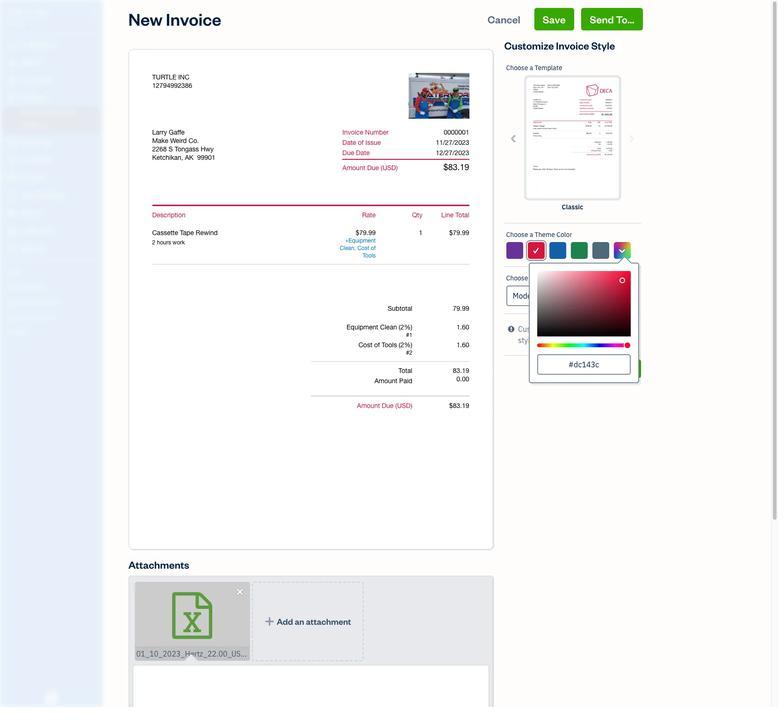 Task type: vqa. For each thing, say whether or not it's contained in the screenshot.
line
yes



Task type: describe. For each thing, give the bounding box(es) containing it.
customize your logo and invoice style for all invoices
[[518, 324, 628, 345]]

, cost of tools
[[354, 245, 376, 259]]

save
[[543, 13, 566, 26]]

delete
[[411, 92, 430, 101]]

2 # from the top
[[406, 350, 409, 356]]

choose for choose a theme color
[[506, 231, 528, 239]]

font
[[535, 274, 548, 282]]

inc for customize invoice style
[[36, 8, 49, 18]]

classic
[[562, 203, 583, 211]]

1 vertical spatial date
[[356, 149, 370, 157]]

send to...
[[590, 13, 634, 26]]

0 vertical spatial amount due ( usd )
[[342, 164, 398, 172]]

cost inside , cost of tools
[[357, 245, 369, 252]]

Item Rate (USD) text field
[[355, 229, 376, 237]]

done
[[612, 363, 632, 374]]

of inside equipment clean (2%) # 1 cost of tools (2%) # 2
[[374, 341, 380, 349]]

Enter an Invoice # text field
[[443, 129, 469, 136]]

bank connections image
[[7, 313, 100, 321]]

choose a font
[[506, 274, 548, 282]]

done button
[[603, 360, 641, 378]]

date of issue
[[342, 139, 381, 146]]

save button
[[534, 8, 574, 30]]

1 vertical spatial $83.19
[[449, 402, 469, 410]]

1 1.60 from the top
[[456, 324, 469, 331]]

turtle for customize invoice style
[[7, 8, 34, 18]]

client image
[[6, 58, 17, 68]]

a for font
[[530, 274, 533, 282]]

choose a template
[[506, 64, 562, 72]]

12794992386
[[152, 82, 192, 89]]

1 # from the top
[[406, 332, 409, 339]]

1 vertical spatial usd
[[397, 402, 411, 410]]

Enter an Item Description text field
[[152, 239, 329, 246]]

delete attachment image
[[235, 587, 245, 598]]

money image
[[6, 209, 17, 218]]

attachments
[[128, 558, 189, 571]]

tongass
[[175, 145, 199, 153]]

2 vertical spatial amount
[[357, 402, 380, 410]]

0 horizontal spatial usd
[[382, 164, 396, 172]]

cancel for the topmost cancel button
[[488, 13, 520, 26]]

0 horizontal spatial due
[[342, 149, 354, 157]]

83.19 0.00
[[453, 367, 469, 383]]

01_10_2023_hertz_22.00_usd.xlsx
[[136, 649, 261, 659]]

Issue date in MM/DD/YYYY format text field
[[408, 139, 477, 146]]

timer image
[[6, 191, 17, 201]]

payment image
[[6, 138, 17, 147]]

items and services image
[[7, 298, 100, 306]]

0 vertical spatial $83.19
[[443, 162, 469, 172]]

choose a theme color
[[506, 231, 572, 239]]

line total
[[441, 211, 469, 219]]

2
[[409, 350, 412, 356]]

0 horizontal spatial (
[[381, 164, 382, 172]]

image
[[432, 92, 450, 101]]

invoice inside customize your logo and invoice style for all invoices
[[604, 324, 628, 334]]

Line Total (USD) text field
[[449, 229, 469, 237]]

co.
[[189, 137, 199, 144]]

apps image
[[7, 268, 100, 276]]

all
[[547, 336, 555, 345]]

gaffe
[[169, 129, 185, 136]]

template
[[535, 64, 562, 72]]

79.99
[[453, 305, 469, 312]]

new
[[128, 8, 163, 30]]

inc for due date
[[178, 73, 189, 81]]

turtle for due date
[[152, 73, 176, 81]]

clean for equipment clean
[[340, 245, 354, 252]]

01_10_2023_hertz_22.00_usd.xlsx button
[[134, 582, 261, 662]]

send
[[590, 13, 614, 26]]

1 vertical spatial amount due ( usd )
[[357, 402, 412, 410]]

qty
[[412, 211, 422, 219]]

choose for choose a template
[[506, 64, 528, 72]]

total amount paid
[[374, 367, 412, 385]]

invoice image
[[6, 94, 17, 103]]

for
[[536, 336, 545, 345]]

issue
[[365, 139, 381, 146]]

exclamationcircle image
[[508, 324, 514, 335]]

0 vertical spatial of
[[358, 139, 364, 146]]

add an attachment button
[[252, 582, 364, 662]]

83.19
[[453, 367, 469, 375]]

style
[[518, 336, 534, 345]]

a for theme
[[530, 231, 533, 239]]

to...
[[616, 13, 634, 26]]

here link
[[587, 336, 602, 345]]

line
[[441, 211, 454, 219]]

0 vertical spatial )
[[396, 164, 398, 172]]

invoices
[[557, 336, 585, 345]]

choose a theme color element
[[504, 223, 641, 383]]

add
[[277, 616, 293, 627]]

previous image
[[508, 133, 519, 144]]

next image
[[626, 133, 637, 144]]

theme
[[535, 231, 555, 239]]

customize for customize your logo and invoice style for all invoices
[[518, 324, 553, 334]]

an
[[295, 616, 304, 627]]

due date
[[342, 149, 370, 157]]

saturation and brightness selector. use up, down, left and right arrow keys to select. application
[[537, 271, 631, 337]]

rate
[[362, 211, 376, 219]]



Task type: locate. For each thing, give the bounding box(es) containing it.
team members image
[[7, 283, 100, 291]]

#
[[406, 332, 409, 339], [406, 350, 409, 356]]

your
[[555, 324, 570, 334]]

choose a font element
[[504, 267, 641, 314]]

clean down + on the left of page
[[340, 245, 354, 252]]

$83.19
[[443, 162, 469, 172], [449, 402, 469, 410]]

0 vertical spatial due
[[342, 149, 354, 157]]

cancel for the bottommost cancel button
[[537, 363, 565, 374]]

1 vertical spatial amount
[[374, 377, 397, 385]]

equipment inside equipment clean (2%) # 1 cost of tools (2%) # 2
[[347, 324, 378, 331]]

1 vertical spatial (2%)
[[399, 341, 412, 349]]

choose a template element
[[504, 57, 641, 223]]

customize
[[504, 39, 554, 52], [518, 324, 553, 334]]

cancel
[[488, 13, 520, 26], [537, 363, 565, 374]]

0 vertical spatial #
[[406, 332, 409, 339]]

1 vertical spatial cancel
[[537, 363, 565, 374]]

turtle inside "turtle inc owner"
[[7, 8, 34, 18]]

0 horizontal spatial clean
[[340, 245, 354, 252]]

1
[[409, 332, 412, 339]]

1 vertical spatial (
[[395, 402, 397, 410]]

tools inside equipment clean (2%) # 1 cost of tools (2%) # 2
[[382, 341, 397, 349]]

1 horizontal spatial )
[[411, 402, 412, 410]]

amount down due date
[[342, 164, 365, 172]]

custom image
[[618, 245, 626, 256]]

0 vertical spatial usd
[[382, 164, 396, 172]]

cost
[[357, 245, 369, 252], [359, 341, 372, 349]]

cancel button
[[479, 8, 529, 30], [504, 360, 598, 378]]

1 horizontal spatial inc
[[178, 73, 189, 81]]

1.60 up the 83.19
[[456, 341, 469, 349]]

inc
[[36, 8, 49, 18], [178, 73, 189, 81]]

a left theme
[[530, 231, 533, 239]]

red image
[[532, 245, 540, 256]]

0.00
[[456, 375, 469, 383]]

tools inside , cost of tools
[[363, 252, 376, 259]]

0 vertical spatial customize
[[504, 39, 554, 52]]

Item Quantity text field
[[409, 229, 422, 237]]

0 vertical spatial turtle
[[7, 8, 34, 18]]

0 vertical spatial 1.60
[[456, 324, 469, 331]]

+
[[345, 238, 349, 244]]

0 vertical spatial cost
[[357, 245, 369, 252]]

of down 'item rate (usd)' text box
[[371, 245, 376, 252]]

1 vertical spatial cost
[[359, 341, 372, 349]]

amount
[[342, 164, 365, 172], [374, 377, 397, 385], [357, 402, 380, 410]]

date
[[342, 139, 356, 146], [356, 149, 370, 157]]

1 vertical spatial #
[[406, 350, 409, 356]]

estimate image
[[6, 76, 17, 86]]

equipment clean
[[340, 238, 376, 252]]

logo
[[572, 324, 588, 334]]

due down due date
[[367, 164, 379, 172]]

equipment inside the equipment clean
[[349, 238, 376, 244]]

turtle
[[7, 8, 34, 18], [152, 73, 176, 81]]

1 horizontal spatial cancel
[[537, 363, 565, 374]]

invoice
[[166, 8, 221, 30], [556, 39, 589, 52], [342, 129, 363, 136], [604, 324, 628, 334]]

0 vertical spatial inc
[[36, 8, 49, 18]]

2 vertical spatial a
[[530, 274, 533, 282]]

a
[[530, 64, 533, 72], [530, 231, 533, 239], [530, 274, 533, 282]]

send to... button
[[581, 8, 643, 30]]

2 (2%) from the top
[[399, 341, 412, 349]]

( down the total amount paid
[[395, 402, 397, 410]]

(2%) up the 1
[[399, 324, 412, 331]]

Font field
[[506, 286, 639, 306]]

1 horizontal spatial (
[[395, 402, 397, 410]]

# up the "2"
[[406, 332, 409, 339]]

main element
[[0, 0, 126, 707]]

clean inside equipment clean (2%) # 1 cost of tools (2%) # 2
[[380, 324, 397, 331]]

(
[[381, 164, 382, 172], [395, 402, 397, 410]]

clean inside the equipment clean
[[340, 245, 354, 252]]

# down the 1
[[406, 350, 409, 356]]

12/27/2023
[[436, 149, 469, 157]]

1 vertical spatial )
[[411, 402, 412, 410]]

customize up choose a template
[[504, 39, 554, 52]]

1 vertical spatial customize
[[518, 324, 553, 334]]

amount left the "paid"
[[374, 377, 397, 385]]

total up the "paid"
[[399, 367, 412, 375]]

make
[[152, 137, 168, 144]]

color
[[557, 231, 572, 239]]

modern
[[513, 291, 538, 301]]

0 vertical spatial cancel
[[488, 13, 520, 26]]

settings image
[[7, 328, 100, 336]]

date up due date
[[342, 139, 356, 146]]

weird
[[170, 137, 187, 144]]

larry
[[152, 129, 167, 136]]

2268
[[152, 145, 167, 153]]

amount due ( usd ) down due date
[[342, 164, 398, 172]]

number
[[365, 129, 389, 136]]

12/27/2023 button
[[428, 149, 477, 157]]

invoice number
[[342, 129, 389, 136]]

1.60 down 79.99
[[456, 324, 469, 331]]

1 vertical spatial turtle
[[152, 73, 176, 81]]

owner
[[7, 19, 25, 26]]

equipment for equipment clean (2%) # 1 cost of tools (2%) # 2
[[347, 324, 378, 331]]

$83.19 down 12/27/2023 dropdown button
[[443, 162, 469, 172]]

expense image
[[6, 156, 17, 165]]

freshbooks image
[[44, 692, 59, 704]]

turtle up owner on the left top
[[7, 8, 34, 18]]

of
[[358, 139, 364, 146], [371, 245, 376, 252], [374, 341, 380, 349]]

report image
[[6, 245, 17, 254]]

customize invoice style
[[504, 39, 615, 52]]

0 vertical spatial tools
[[363, 252, 376, 259]]

1 choose from the top
[[506, 64, 528, 72]]

1 (2%) from the top
[[399, 324, 412, 331]]

0 vertical spatial equipment
[[349, 238, 376, 244]]

1 horizontal spatial due
[[367, 164, 379, 172]]

0 horizontal spatial cancel
[[488, 13, 520, 26]]

2 horizontal spatial due
[[382, 402, 394, 410]]

equipment
[[349, 238, 376, 244], [347, 324, 378, 331]]

usd down the "paid"
[[397, 402, 411, 410]]

choose up 'modern'
[[506, 274, 528, 282]]

0 horizontal spatial )
[[396, 164, 398, 172]]

of up due date
[[358, 139, 364, 146]]

turtle inc 12794992386
[[152, 73, 192, 89]]

1 vertical spatial tools
[[382, 341, 397, 349]]

cost inside equipment clean (2%) # 1 cost of tools (2%) # 2
[[359, 341, 372, 349]]

inc inside turtle inc 12794992386
[[178, 73, 189, 81]]

0 vertical spatial amount
[[342, 164, 365, 172]]

amount due ( usd ) down the total amount paid
[[357, 402, 412, 410]]

style
[[591, 39, 615, 52]]

attachment
[[306, 616, 351, 627]]

tools up the total amount paid
[[382, 341, 397, 349]]

a left "template"
[[530, 64, 533, 72]]

delete image
[[411, 92, 450, 101]]

0 horizontal spatial inc
[[36, 8, 49, 18]]

1 vertical spatial inc
[[178, 73, 189, 81]]

0 vertical spatial (2%)
[[399, 324, 412, 331]]

clean for equipment clean (2%) # 1 cost of tools (2%) # 2
[[380, 324, 397, 331]]

0 vertical spatial total
[[455, 211, 469, 219]]

and
[[589, 324, 602, 334]]

turtle up 12794992386
[[152, 73, 176, 81]]

(2%)
[[399, 324, 412, 331], [399, 341, 412, 349]]

total right line
[[455, 211, 469, 219]]

1 vertical spatial total
[[399, 367, 412, 375]]

choose left "template"
[[506, 64, 528, 72]]

1 vertical spatial a
[[530, 231, 533, 239]]

clean
[[340, 245, 354, 252], [380, 324, 397, 331]]

due down date of issue
[[342, 149, 354, 157]]

choose left theme
[[506, 231, 528, 239]]

3 choose from the top
[[506, 274, 528, 282]]

of inside , cost of tools
[[371, 245, 376, 252]]

(2%) up the "2"
[[399, 341, 412, 349]]

,
[[354, 245, 356, 252]]

2 a from the top
[[530, 231, 533, 239]]

1 horizontal spatial total
[[455, 211, 469, 219]]

( down 'issue'
[[381, 164, 382, 172]]

1 a from the top
[[530, 64, 533, 72]]

hwy
[[201, 145, 214, 153]]

description
[[152, 211, 186, 219]]

0 vertical spatial (
[[381, 164, 382, 172]]

0 horizontal spatial tools
[[363, 252, 376, 259]]

1 horizontal spatial tools
[[382, 341, 397, 349]]

project image
[[6, 173, 17, 183]]

1 vertical spatial clean
[[380, 324, 397, 331]]

of up the total amount paid
[[374, 341, 380, 349]]

1 horizontal spatial turtle
[[152, 73, 176, 81]]

plus image
[[264, 617, 275, 627]]

date down date of issue
[[356, 149, 370, 157]]

1.60
[[456, 324, 469, 331], [456, 341, 469, 349]]

1 vertical spatial equipment
[[347, 324, 378, 331]]

$83.19 down 0.00
[[449, 402, 469, 410]]

add an attachment
[[277, 616, 351, 627]]

usd down the number
[[382, 164, 396, 172]]

1 vertical spatial choose
[[506, 231, 528, 239]]

1 vertical spatial 1.60
[[456, 341, 469, 349]]

usd
[[382, 164, 396, 172], [397, 402, 411, 410]]

saturation: 91. brightness: 86. image
[[619, 278, 625, 283]]

dashboard image
[[6, 41, 17, 50]]

0 horizontal spatial turtle
[[7, 8, 34, 18]]

tools down the equipment clean
[[363, 252, 376, 259]]

1 vertical spatial due
[[367, 164, 379, 172]]

2 vertical spatial choose
[[506, 274, 528, 282]]

0 horizontal spatial total
[[399, 367, 412, 375]]

choose for choose a font
[[506, 274, 528, 282]]

ketchikan,
[[152, 154, 183, 161]]

)
[[396, 164, 398, 172], [411, 402, 412, 410]]

2 choose from the top
[[506, 231, 528, 239]]

2 vertical spatial due
[[382, 402, 394, 410]]

0 vertical spatial cancel button
[[479, 8, 529, 30]]

equipment for equipment clean
[[349, 238, 376, 244]]

customize up for
[[518, 324, 553, 334]]

turtle inc owner
[[7, 8, 49, 26]]

a left font
[[530, 274, 533, 282]]

0 vertical spatial a
[[530, 64, 533, 72]]

choose
[[506, 64, 528, 72], [506, 231, 528, 239], [506, 274, 528, 282]]

due
[[342, 149, 354, 157], [367, 164, 379, 172], [382, 402, 394, 410]]

turtle inside turtle inc 12794992386
[[152, 73, 176, 81]]

0 vertical spatial choose
[[506, 64, 528, 72]]

paid
[[399, 377, 412, 385]]

inc inside "turtle inc owner"
[[36, 8, 49, 18]]

larry gaffe make weird co. 2268 s tongass hwy ketchikan, ak  99901
[[152, 129, 215, 161]]

amount inside the total amount paid
[[374, 377, 397, 385]]

chart image
[[6, 227, 17, 236]]

0 vertical spatial date
[[342, 139, 356, 146]]

total inside the total amount paid
[[399, 367, 412, 375]]

a for template
[[530, 64, 533, 72]]

1 vertical spatial of
[[371, 245, 376, 252]]

3 a from the top
[[530, 274, 533, 282]]

Color value field text field
[[537, 354, 631, 375]]

1 horizontal spatial usd
[[397, 402, 411, 410]]

total
[[455, 211, 469, 219], [399, 367, 412, 375]]

amount down the total amount paid
[[357, 402, 380, 410]]

2 1.60 from the top
[[456, 341, 469, 349]]

1 horizontal spatial clean
[[380, 324, 397, 331]]

1 vertical spatial cancel button
[[504, 360, 598, 378]]

subtotal
[[388, 305, 412, 312]]

s
[[169, 145, 173, 153]]

customize for customize invoice style
[[504, 39, 554, 52]]

tools
[[363, 252, 376, 259], [382, 341, 397, 349]]

clean down subtotal
[[380, 324, 397, 331]]

customize inside customize your logo and invoice style for all invoices
[[518, 324, 553, 334]]

2 vertical spatial of
[[374, 341, 380, 349]]

due down the total amount paid
[[382, 402, 394, 410]]

equipment clean (2%) # 1 cost of tools (2%) # 2
[[347, 324, 412, 356]]

Enter an Item Name text field
[[152, 229, 329, 237]]

new invoice
[[128, 8, 221, 30]]

here
[[587, 336, 602, 345]]

99901
[[197, 154, 215, 161]]

0 vertical spatial clean
[[340, 245, 354, 252]]



